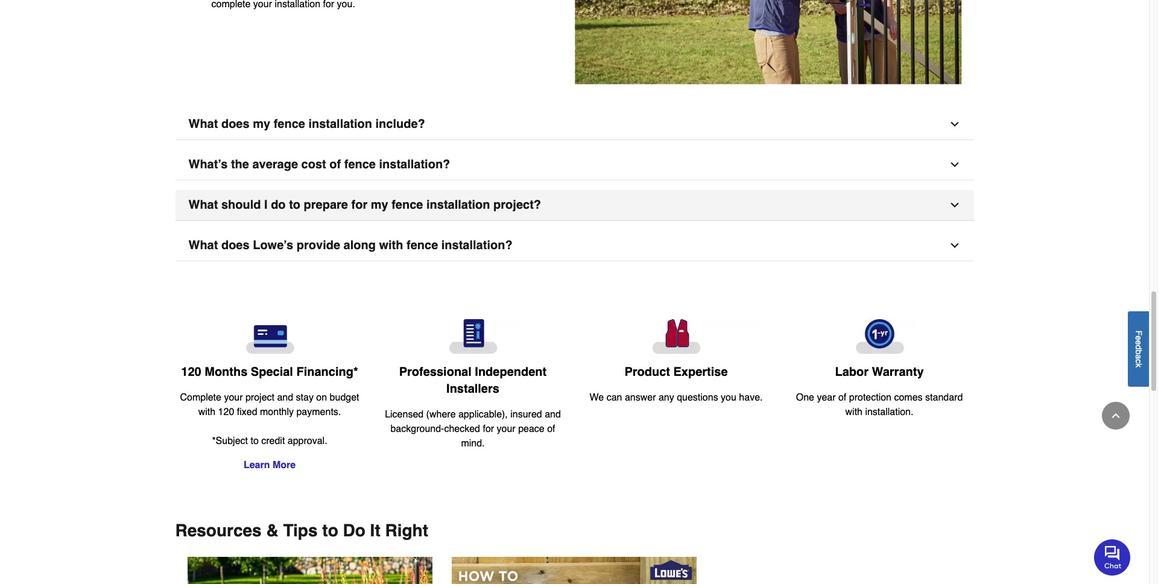 Task type: vqa. For each thing, say whether or not it's contained in the screenshot.


Task type: describe. For each thing, give the bounding box(es) containing it.
it
[[370, 521, 381, 540]]

budget
[[330, 392, 359, 403]]

prepare
[[304, 198, 348, 212]]

one year of protection comes standard with installation.
[[796, 392, 963, 417]]

0 vertical spatial installation?
[[379, 157, 450, 171]]

f e e d b a c k button
[[1128, 311, 1149, 387]]

of inside licensed (where applicable), insured and background-checked for your peace of mind.
[[547, 423, 555, 434]]

average
[[252, 157, 298, 171]]

d
[[1134, 345, 1144, 349]]

provide
[[297, 238, 340, 252]]

what does my fence installation include? button
[[175, 109, 974, 140]]

fence inside button
[[392, 198, 423, 212]]

lowe's
[[253, 238, 293, 252]]

any
[[659, 392, 674, 403]]

we
[[590, 392, 604, 403]]

on
[[316, 392, 327, 403]]

product expertise
[[625, 365, 728, 379]]

applicable),
[[459, 409, 508, 420]]

tips
[[283, 521, 318, 540]]

(where
[[426, 409, 456, 420]]

what does lowe's provide along with fence installation?
[[189, 238, 513, 252]]

a blue 1-year labor warranty icon. image
[[788, 319, 972, 354]]

what does my fence installation include?
[[189, 117, 425, 131]]

special
[[251, 365, 293, 379]]

0 horizontal spatial to
[[251, 436, 259, 446]]

does for my
[[221, 117, 250, 131]]

do
[[343, 521, 366, 540]]

scroll to top element
[[1102, 402, 1130, 430]]

licensed
[[385, 409, 424, 420]]

comes
[[894, 392, 923, 403]]

what's
[[189, 157, 228, 171]]

answer
[[625, 392, 656, 403]]

*subject
[[212, 436, 248, 446]]

peace
[[518, 423, 545, 434]]

*subject to credit approval.
[[212, 436, 327, 446]]

f e e d b a c k
[[1134, 330, 1144, 367]]

what should i do to prepare for my fence installation project?
[[189, 198, 541, 212]]

mind.
[[461, 438, 485, 449]]

what should i do to prepare for my fence installation project? button
[[175, 190, 974, 221]]

a dark blue credit card icon. image
[[178, 319, 362, 354]]

1 vertical spatial installation?
[[442, 238, 513, 252]]

b
[[1134, 349, 1144, 354]]

what for what does lowe's provide along with fence installation?
[[189, 238, 218, 252]]

a
[[1134, 354, 1144, 359]]

one
[[796, 392, 814, 403]]

complete
[[180, 392, 221, 403]]

of inside the one year of protection comes standard with installation.
[[839, 392, 847, 403]]

my inside the what should i do to prepare for my fence installation project? button
[[371, 198, 388, 212]]

c
[[1134, 359, 1144, 363]]

k
[[1134, 363, 1144, 367]]

complete your project and stay on budget with 120 fixed monthly payments.
[[180, 392, 359, 417]]

we can answer any questions you have.
[[590, 392, 763, 403]]

resources
[[175, 521, 262, 540]]

for inside licensed (where applicable), insured and background-checked for your peace of mind.
[[483, 423, 494, 434]]

professional independent installers
[[399, 365, 547, 396]]

does for lowe's
[[221, 238, 250, 252]]

learn more
[[244, 460, 296, 471]]

i
[[264, 198, 268, 212]]

2 e from the top
[[1134, 340, 1144, 345]]

along
[[344, 238, 376, 252]]

checked
[[444, 423, 480, 434]]

year
[[817, 392, 836, 403]]



Task type: locate. For each thing, give the bounding box(es) containing it.
120 months special financing*
[[181, 365, 358, 379]]

and
[[277, 392, 293, 403], [545, 409, 561, 420]]

f
[[1134, 330, 1144, 335]]

e up d
[[1134, 335, 1144, 340]]

of inside button
[[330, 157, 341, 171]]

does
[[221, 117, 250, 131], [221, 238, 250, 252]]

3 chevron down image from the top
[[949, 199, 961, 211]]

for right prepare
[[351, 198, 368, 212]]

0 vertical spatial for
[[351, 198, 368, 212]]

0 vertical spatial installation
[[309, 117, 372, 131]]

my inside what does my fence installation include? button
[[253, 117, 270, 131]]

of right cost
[[330, 157, 341, 171]]

0 horizontal spatial for
[[351, 198, 368, 212]]

0 vertical spatial to
[[289, 198, 300, 212]]

2 what from the top
[[189, 198, 218, 212]]

of
[[330, 157, 341, 171], [839, 392, 847, 403], [547, 423, 555, 434]]

and inside licensed (where applicable), insured and background-checked for your peace of mind.
[[545, 409, 561, 420]]

do
[[271, 198, 286, 212]]

chevron down image inside what does my fence installation include? button
[[949, 118, 961, 130]]

installation? down include?
[[379, 157, 450, 171]]

a video showing various ways to fix a wooden fence. image
[[452, 557, 697, 584]]

3 what from the top
[[189, 238, 218, 252]]

0 vertical spatial my
[[253, 117, 270, 131]]

a black metal finial border fence between a walkway and flower bed. image
[[187, 557, 432, 584]]

chevron up image
[[1110, 410, 1122, 422]]

installers
[[447, 382, 500, 396]]

cost
[[301, 157, 326, 171]]

you
[[721, 392, 737, 403]]

your inside licensed (where applicable), insured and background-checked for your peace of mind.
[[497, 423, 516, 434]]

0 horizontal spatial of
[[330, 157, 341, 171]]

does up the at the left top of the page
[[221, 117, 250, 131]]

what
[[189, 117, 218, 131], [189, 198, 218, 212], [189, 238, 218, 252]]

your down insured
[[497, 423, 516, 434]]

with right along
[[379, 238, 403, 252]]

2 vertical spatial of
[[547, 423, 555, 434]]

the
[[231, 157, 249, 171]]

120 inside complete your project and stay on budget with 120 fixed monthly payments.
[[218, 407, 234, 417]]

and inside complete your project and stay on budget with 120 fixed monthly payments.
[[277, 392, 293, 403]]

0 horizontal spatial installation
[[309, 117, 372, 131]]

licensed (where applicable), insured and background-checked for your peace of mind.
[[385, 409, 561, 449]]

2 chevron down image from the top
[[949, 159, 961, 171]]

my up 'average' at top
[[253, 117, 270, 131]]

fence
[[274, 117, 305, 131], [344, 157, 376, 171], [392, 198, 423, 212], [407, 238, 438, 252]]

0 vertical spatial does
[[221, 117, 250, 131]]

0 horizontal spatial and
[[277, 392, 293, 403]]

to left do
[[322, 521, 338, 540]]

120 left fixed
[[218, 407, 234, 417]]

120
[[181, 365, 201, 379], [218, 407, 234, 417]]

e up b
[[1134, 340, 1144, 345]]

to left credit
[[251, 436, 259, 446]]

with inside what does lowe's provide along with fence installation? button
[[379, 238, 403, 252]]

2 horizontal spatial of
[[839, 392, 847, 403]]

with down complete
[[198, 407, 215, 417]]

1 vertical spatial what
[[189, 198, 218, 212]]

learn more link
[[244, 460, 296, 471]]

questions
[[677, 392, 718, 403]]

for down applicable),
[[483, 423, 494, 434]]

with down 'protection'
[[846, 407, 863, 417]]

resources & tips to do it right
[[175, 521, 428, 540]]

of right year
[[839, 392, 847, 403]]

fixed
[[237, 407, 257, 417]]

protection
[[849, 392, 892, 403]]

chevron down image inside the what should i do to prepare for my fence installation project? button
[[949, 199, 961, 211]]

more
[[273, 460, 296, 471]]

insured
[[511, 409, 542, 420]]

project?
[[494, 198, 541, 212]]

of right the 'peace'
[[547, 423, 555, 434]]

what for what should i do to prepare for my fence installation project?
[[189, 198, 218, 212]]

your inside complete your project and stay on budget with 120 fixed monthly payments.
[[224, 392, 243, 403]]

labor warranty
[[835, 365, 924, 379]]

product
[[625, 365, 670, 379]]

1 e from the top
[[1134, 335, 1144, 340]]

1 horizontal spatial installation
[[427, 198, 490, 212]]

what inside button
[[189, 198, 218, 212]]

include?
[[376, 117, 425, 131]]

what does lowe's provide along with fence installation? button
[[175, 230, 974, 261]]

installation left project?
[[427, 198, 490, 212]]

to inside button
[[289, 198, 300, 212]]

0 vertical spatial 120
[[181, 365, 201, 379]]

stay
[[296, 392, 314, 403]]

to right do
[[289, 198, 300, 212]]

1 what from the top
[[189, 117, 218, 131]]

0 vertical spatial your
[[224, 392, 243, 403]]

2 vertical spatial to
[[322, 521, 338, 540]]

2 horizontal spatial to
[[322, 521, 338, 540]]

credit
[[261, 436, 285, 446]]

1 horizontal spatial for
[[483, 423, 494, 434]]

with inside the one year of protection comes standard with installation.
[[846, 407, 863, 417]]

warranty
[[872, 365, 924, 379]]

e
[[1134, 335, 1144, 340], [1134, 340, 1144, 345]]

1 chevron down image from the top
[[949, 118, 961, 130]]

installation inside what does my fence installation include? button
[[309, 117, 372, 131]]

installation?
[[379, 157, 450, 171], [442, 238, 513, 252]]

&
[[266, 521, 279, 540]]

1 horizontal spatial of
[[547, 423, 555, 434]]

1 horizontal spatial your
[[497, 423, 516, 434]]

labor
[[835, 365, 869, 379]]

chevron down image
[[949, 118, 961, 130], [949, 159, 961, 171], [949, 199, 961, 211]]

1 vertical spatial of
[[839, 392, 847, 403]]

2 vertical spatial chevron down image
[[949, 199, 961, 211]]

payments.
[[297, 407, 341, 417]]

what's the average cost of fence installation?
[[189, 157, 450, 171]]

installation inside the what should i do to prepare for my fence installation project? button
[[427, 198, 490, 212]]

0 horizontal spatial 120
[[181, 365, 201, 379]]

0 vertical spatial chevron down image
[[949, 118, 961, 130]]

two professional independent installers in blue lowe's vests installing a black metal fence. image
[[575, 0, 962, 85]]

what for what does my fence installation include?
[[189, 117, 218, 131]]

independent
[[475, 365, 547, 379]]

2 does from the top
[[221, 238, 250, 252]]

background-
[[391, 423, 444, 434]]

chevron down image for for
[[949, 199, 961, 211]]

0 vertical spatial of
[[330, 157, 341, 171]]

my
[[253, 117, 270, 131], [371, 198, 388, 212]]

financing*
[[297, 365, 358, 379]]

0 horizontal spatial with
[[198, 407, 215, 417]]

1 horizontal spatial 120
[[218, 407, 234, 417]]

chevron down image inside what's the average cost of fence installation? button
[[949, 159, 961, 171]]

a dark blue background check icon. image
[[381, 319, 565, 354]]

with inside complete your project and stay on budget with 120 fixed monthly payments.
[[198, 407, 215, 417]]

1 horizontal spatial to
[[289, 198, 300, 212]]

with
[[379, 238, 403, 252], [198, 407, 215, 417], [846, 407, 863, 417]]

professional
[[399, 365, 472, 379]]

120 up complete
[[181, 365, 201, 379]]

1 horizontal spatial with
[[379, 238, 403, 252]]

0 horizontal spatial your
[[224, 392, 243, 403]]

0 horizontal spatial my
[[253, 117, 270, 131]]

right
[[385, 521, 428, 540]]

months
[[205, 365, 248, 379]]

2 vertical spatial what
[[189, 238, 218, 252]]

your
[[224, 392, 243, 403], [497, 423, 516, 434]]

and up monthly
[[277, 392, 293, 403]]

1 vertical spatial chevron down image
[[949, 159, 961, 171]]

does left the lowe's
[[221, 238, 250, 252]]

1 vertical spatial installation
[[427, 198, 490, 212]]

have.
[[739, 392, 763, 403]]

installation up what's the average cost of fence installation?
[[309, 117, 372, 131]]

chat invite button image
[[1094, 539, 1131, 575]]

project
[[246, 392, 274, 403]]

1 vertical spatial your
[[497, 423, 516, 434]]

1 horizontal spatial and
[[545, 409, 561, 420]]

for inside button
[[351, 198, 368, 212]]

monthly
[[260, 407, 294, 417]]

should
[[221, 198, 261, 212]]

1 vertical spatial for
[[483, 423, 494, 434]]

0 vertical spatial and
[[277, 392, 293, 403]]

1 vertical spatial and
[[545, 409, 561, 420]]

standard
[[926, 392, 963, 403]]

1 vertical spatial does
[[221, 238, 250, 252]]

chevron down image
[[949, 239, 961, 251]]

my up along
[[371, 198, 388, 212]]

0 vertical spatial what
[[189, 117, 218, 131]]

1 does from the top
[[221, 117, 250, 131]]

a lowe's red vest icon. image
[[584, 319, 768, 354]]

installation? down project?
[[442, 238, 513, 252]]

1 horizontal spatial my
[[371, 198, 388, 212]]

what's the average cost of fence installation? button
[[175, 149, 974, 180]]

installation
[[309, 117, 372, 131], [427, 198, 490, 212]]

and right insured
[[545, 409, 561, 420]]

your up fixed
[[224, 392, 243, 403]]

can
[[607, 392, 622, 403]]

1 vertical spatial my
[[371, 198, 388, 212]]

expertise
[[674, 365, 728, 379]]

to
[[289, 198, 300, 212], [251, 436, 259, 446], [322, 521, 338, 540]]

1 vertical spatial to
[[251, 436, 259, 446]]

for
[[351, 198, 368, 212], [483, 423, 494, 434]]

learn
[[244, 460, 270, 471]]

2 horizontal spatial with
[[846, 407, 863, 417]]

installation.
[[865, 407, 914, 417]]

chevron down image for installation?
[[949, 159, 961, 171]]

1 vertical spatial 120
[[218, 407, 234, 417]]

approval.
[[288, 436, 327, 446]]



